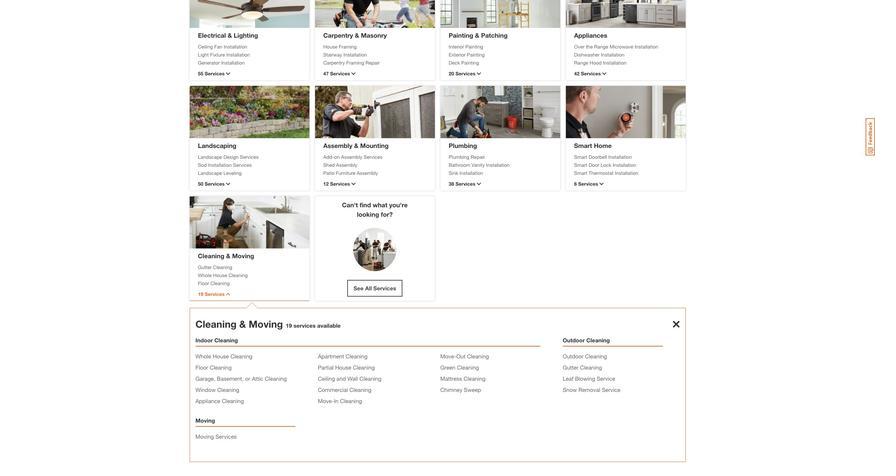 Task type: locate. For each thing, give the bounding box(es) containing it.
38 services
[[449, 181, 476, 187]]

framing down carpentry & masonry
[[339, 44, 357, 49]]

repair inside plumbing repair bathroom vanity installation sink installation
[[471, 154, 485, 160]]

plumbing for plumbing repair bathroom vanity installation sink installation
[[449, 154, 470, 160]]

1 vertical spatial range
[[575, 60, 589, 66]]

1 vertical spatial gutter cleaning link
[[563, 365, 603, 371]]

& down 19 services button at the left bottom of the page
[[239, 319, 246, 330]]

move- down commercial on the bottom of page
[[318, 398, 334, 405]]

outdoor cleaning up outdoor cleaning link
[[563, 337, 610, 344]]

47 services
[[324, 71, 350, 77]]

0 horizontal spatial repair
[[366, 60, 380, 66]]

19 services
[[198, 292, 225, 298]]

cleaning right attic
[[265, 376, 287, 383]]

cleaning up 19 services button at the left bottom of the page
[[229, 273, 248, 279]]

installation down ceiling fan installation link
[[227, 52, 250, 58]]

cleaning up the gutter cleaning whole house cleaning floor cleaning
[[198, 252, 225, 260]]

gutter inside the gutter cleaning whole house cleaning floor cleaning
[[198, 265, 212, 270]]

shed assembly link
[[324, 161, 427, 169]]

leveling
[[224, 170, 242, 176]]

1 vertical spatial plumbing
[[449, 154, 470, 160]]

0 vertical spatial framing
[[339, 44, 357, 49]]

appliances
[[575, 31, 608, 39]]

house up stairway
[[324, 44, 338, 49]]

ceiling down partial
[[318, 376, 335, 383]]

& left patching
[[475, 31, 480, 39]]

19 down the gutter cleaning whole house cleaning floor cleaning
[[198, 292, 204, 298]]

you're
[[390, 201, 408, 209]]

50 services
[[198, 181, 225, 187]]

1 vertical spatial outdoor
[[563, 354, 584, 360]]

commercial cleaning
[[318, 387, 372, 394]]

range right the
[[595, 44, 609, 49]]

0 vertical spatial move-
[[441, 354, 457, 360]]

installation up smart thermostat installation link
[[613, 162, 637, 168]]

1 vertical spatial gutter
[[563, 365, 579, 371]]

2 plumbing from the top
[[449, 154, 470, 160]]

vanity
[[472, 162, 485, 168]]

garage, basement, or attic cleaning
[[196, 376, 287, 383]]

cleaning right out
[[467, 354, 489, 360]]

1 carpentry from the top
[[324, 31, 353, 39]]

installation
[[224, 44, 247, 49], [635, 44, 659, 49], [227, 52, 250, 58], [344, 52, 367, 58], [601, 52, 625, 58], [221, 60, 245, 66], [604, 60, 627, 66], [609, 154, 633, 160], [208, 162, 232, 168], [487, 162, 510, 168], [613, 162, 637, 168], [460, 170, 484, 176], [615, 170, 639, 176]]

landscape up 50 services
[[198, 170, 222, 176]]

gutter cleaning whole house cleaning floor cleaning
[[198, 265, 248, 287]]

move- for in
[[318, 398, 334, 405]]

apartment
[[318, 354, 344, 360]]

cleaning & moving link up the gutter cleaning whole house cleaning floor cleaning
[[198, 252, 254, 260]]

floor cleaning link up 19 services button at the left bottom of the page
[[198, 280, 301, 287]]

1 vertical spatial repair
[[471, 154, 485, 160]]

painting down painting & patching
[[466, 44, 484, 49]]

appliance
[[196, 398, 221, 405]]

0 vertical spatial service
[[597, 376, 616, 383]]

1 vertical spatial service
[[602, 387, 621, 394]]

cleaning down window cleaning link
[[222, 398, 244, 405]]

gutter for gutter cleaning whole house cleaning floor cleaning
[[198, 265, 212, 270]]

1 vertical spatial floor
[[196, 365, 208, 371]]

house framing stairway installation carpentry framing repair
[[324, 44, 380, 66]]

0 vertical spatial repair
[[366, 60, 380, 66]]

ceiling fan installation light fixture installation generator installation
[[198, 44, 250, 66]]

cleaning down wall on the left bottom of the page
[[350, 387, 372, 394]]

gutter cleaning link down cleaning & moving
[[198, 264, 301, 271]]

lighting
[[234, 31, 258, 39]]

over the range microwave installation dishwasher installation range hood installation
[[575, 44, 659, 66]]

carpentry up stairway
[[324, 31, 353, 39]]

1 vertical spatial whole
[[196, 354, 211, 360]]

0 horizontal spatial move-
[[318, 398, 334, 405]]

find
[[360, 201, 371, 209]]

ceiling for ceiling and wall cleaning
[[318, 376, 335, 383]]

smart left door
[[575, 162, 588, 168]]

installation down microwave
[[601, 52, 625, 58]]

1 horizontal spatial ceiling
[[318, 376, 335, 383]]

1 outdoor from the top
[[563, 337, 585, 344]]

outdoor cleaning up 'gutter cleaning'
[[563, 354, 608, 360]]

ceiling for ceiling fan installation light fixture installation generator installation
[[198, 44, 213, 49]]

electrical
[[198, 31, 226, 39]]

cleaning up the indoor cleaning
[[196, 319, 237, 330]]

ceiling up light
[[198, 44, 213, 49]]

repair down 'stairway installation' link
[[366, 60, 380, 66]]

cleaning down move-out cleaning link
[[457, 365, 479, 371]]

1 horizontal spatial 19
[[286, 323, 292, 329]]

0 horizontal spatial ceiling
[[198, 44, 213, 49]]

whole house cleaning link up floor cleaning at bottom
[[196, 354, 253, 360]]

leaf
[[563, 376, 574, 383]]

assembly
[[324, 142, 353, 149], [341, 154, 363, 160], [336, 162, 358, 168], [357, 170, 378, 176]]

plumbing inside plumbing repair bathroom vanity installation sink installation
[[449, 154, 470, 160]]

services inside button
[[579, 181, 599, 187]]

service right removal
[[602, 387, 621, 394]]

0 horizontal spatial 19
[[198, 292, 204, 298]]

leaf blowing service link
[[563, 376, 616, 383]]

appliances link
[[575, 31, 608, 39]]

assembly up furniture
[[336, 162, 358, 168]]

floor up the "garage,"
[[196, 365, 208, 371]]

sod installation services link
[[198, 161, 301, 169]]

0 vertical spatial outdoor
[[563, 337, 585, 344]]

looking
[[357, 211, 379, 219]]

move-out cleaning
[[441, 354, 489, 360]]

0 horizontal spatial gutter cleaning link
[[198, 264, 301, 271]]

moving services link
[[196, 434, 237, 441]]

6 services
[[575, 181, 599, 187]]

1 plumbing from the top
[[449, 142, 477, 149]]

2 carpentry from the top
[[324, 60, 345, 66]]

1 horizontal spatial repair
[[471, 154, 485, 160]]

mattress cleaning
[[441, 376, 486, 383]]

installation down dishwasher installation link
[[604, 60, 627, 66]]

& left masonry on the left of the page
[[355, 31, 360, 39]]

framing
[[339, 44, 357, 49], [347, 60, 365, 66]]

1 vertical spatial framing
[[347, 60, 365, 66]]

47
[[324, 71, 329, 77]]

0 vertical spatial floor
[[198, 281, 209, 287]]

1 smart from the top
[[575, 142, 593, 149]]

outdoor up outdoor cleaning link
[[563, 337, 585, 344]]

deck
[[449, 60, 460, 66]]

1 vertical spatial carpentry
[[324, 60, 345, 66]]

patio
[[324, 170, 335, 176]]

floor up 19 services
[[198, 281, 209, 287]]

floor cleaning link up the "garage,"
[[196, 365, 232, 371]]

over the range microwave installation link
[[575, 43, 678, 50]]

whole inside the gutter cleaning whole house cleaning floor cleaning
[[198, 273, 212, 279]]

home
[[594, 142, 612, 149]]

whole house cleaning link up 19 services button at the left bottom of the page
[[198, 272, 301, 279]]

whole house cleaning link
[[198, 272, 301, 279], [196, 354, 253, 360]]

carpentry down stairway
[[324, 60, 345, 66]]

framing down 'stairway installation' link
[[347, 60, 365, 66]]

1 vertical spatial whole house cleaning link
[[196, 354, 253, 360]]

smart down smart home
[[575, 154, 588, 160]]

cleaning down commercial cleaning
[[340, 398, 362, 405]]

cleaning & moving link up the indoor cleaning
[[196, 319, 283, 330]]

microwave
[[610, 44, 634, 49]]

see
[[354, 285, 364, 292]]

outdoor up 'gutter cleaning'
[[563, 354, 584, 360]]

55 services
[[198, 71, 225, 77]]

gutter up the leaf at the bottom of page
[[563, 365, 579, 371]]

ceiling inside the "ceiling fan installation light fixture installation generator installation"
[[198, 44, 213, 49]]

services inside add-on assembly services shed assembly patio furniture assembly
[[364, 154, 383, 160]]

move-
[[441, 354, 457, 360], [318, 398, 334, 405]]

masonry
[[361, 31, 387, 39]]

1 vertical spatial outdoor cleaning
[[563, 354, 608, 360]]

snow
[[563, 387, 577, 394]]

gutter cleaning link
[[198, 264, 301, 271], [563, 365, 603, 371]]

& up the gutter cleaning whole house cleaning floor cleaning
[[226, 252, 231, 260]]

1 horizontal spatial range
[[595, 44, 609, 49]]

smart up doorbell
[[575, 142, 593, 149]]

1 vertical spatial ceiling
[[318, 376, 335, 383]]

services for 42 services
[[581, 71, 601, 77]]

service
[[597, 376, 616, 383], [602, 387, 621, 394]]

0 vertical spatial ceiling
[[198, 44, 213, 49]]

services for 55 services
[[205, 71, 225, 77]]

chimney sweep link
[[441, 387, 482, 394]]

installation up sink installation link
[[487, 162, 510, 168]]

gutter for gutter cleaning
[[563, 365, 579, 371]]

exterior painting link
[[449, 51, 552, 58]]

whole
[[198, 273, 212, 279], [196, 354, 211, 360]]

mounting
[[361, 142, 389, 149]]

move-in cleaning link
[[318, 398, 362, 405]]

plumbing
[[449, 142, 477, 149], [449, 154, 470, 160]]

range down dishwasher
[[575, 60, 589, 66]]

house down cleaning & moving
[[213, 273, 227, 279]]

0 vertical spatial outdoor cleaning
[[563, 337, 610, 344]]

installation inside the house framing stairway installation carpentry framing repair
[[344, 52, 367, 58]]

& left mounting
[[354, 142, 359, 149]]

outdoor cleaning
[[563, 337, 610, 344], [563, 354, 608, 360]]

chimney
[[441, 387, 463, 394]]

landscape up the sod
[[198, 154, 222, 160]]

0 vertical spatial carpentry
[[324, 31, 353, 39]]

cleaning up 19 services
[[211, 281, 230, 287]]

& left 'lighting'
[[228, 31, 232, 39]]

ceiling and wall cleaning
[[318, 376, 382, 383]]

green cleaning
[[441, 365, 479, 371]]

installation up smart door lock installation link
[[609, 154, 633, 160]]

19 inside cleaning & moving 19 services available
[[286, 323, 292, 329]]

what
[[373, 201, 388, 209]]

service up snow removal service link
[[597, 376, 616, 383]]

0 horizontal spatial gutter
[[198, 265, 212, 270]]

0 vertical spatial plumbing
[[449, 142, 477, 149]]

bathroom vanity installation link
[[449, 161, 552, 169]]

deck painting link
[[449, 59, 552, 66]]

add-
[[324, 154, 334, 160]]

repair inside the house framing stairway installation carpentry framing repair
[[366, 60, 380, 66]]

painting & patching
[[449, 31, 508, 39]]

1 vertical spatial move-
[[318, 398, 334, 405]]

cleaning up partial house cleaning link
[[346, 354, 368, 360]]

cleaning down whole house cleaning
[[210, 365, 232, 371]]

repair up vanity
[[471, 154, 485, 160]]

1 horizontal spatial move-
[[441, 354, 457, 360]]

move- up green
[[441, 354, 457, 360]]

smart up 6
[[575, 170, 588, 176]]

1 horizontal spatial gutter
[[563, 365, 579, 371]]

window cleaning link
[[196, 387, 239, 394]]

cleaning down basement,
[[217, 387, 239, 394]]

assembly & mounting link
[[324, 142, 389, 149]]

&
[[228, 31, 232, 39], [355, 31, 360, 39], [475, 31, 480, 39], [354, 142, 359, 149], [226, 252, 231, 260], [239, 319, 246, 330]]

19
[[198, 292, 204, 298], [286, 323, 292, 329]]

0 vertical spatial landscape
[[198, 154, 222, 160]]

19 left services
[[286, 323, 292, 329]]

close drawer image
[[673, 321, 680, 328]]

0 vertical spatial whole
[[198, 273, 212, 279]]

services for 12 services
[[330, 181, 350, 187]]

installation inside landscape design services sod installation services landscape leveling
[[208, 162, 232, 168]]

& for electrical & lighting
[[228, 31, 232, 39]]

12 services button
[[324, 180, 427, 188]]

1 vertical spatial landscape
[[198, 170, 222, 176]]

1 vertical spatial 19
[[286, 323, 292, 329]]

38 services button
[[449, 180, 552, 188]]

gutter down cleaning & moving
[[198, 265, 212, 270]]

add-on assembly services shed assembly patio furniture assembly
[[324, 154, 383, 176]]

patching
[[482, 31, 508, 39]]

moving services
[[196, 434, 237, 441]]

see all services
[[354, 285, 397, 292]]

6 services button
[[575, 180, 678, 188]]

assembly down shed assembly link
[[357, 170, 378, 176]]

cleaning & moving 19 services available
[[196, 319, 341, 330]]

whole up floor cleaning at bottom
[[196, 354, 211, 360]]

1 landscape from the top
[[198, 154, 222, 160]]

installation down design at the left top of the page
[[208, 162, 232, 168]]

gutter cleaning link down outdoor cleaning link
[[563, 365, 603, 371]]

exterior
[[449, 52, 466, 58]]

installation down smart door lock installation link
[[615, 170, 639, 176]]

smart thermostat installation link
[[575, 169, 678, 177]]

painting up interior
[[449, 31, 474, 39]]

electrical & lighting link
[[198, 31, 258, 39]]

0 vertical spatial 19
[[198, 292, 204, 298]]

available
[[317, 323, 341, 329]]

carpentry inside the house framing stairway installation carpentry framing repair
[[324, 60, 345, 66]]

42
[[575, 71, 580, 77]]

1 vertical spatial cleaning & moving link
[[196, 319, 283, 330]]

0 vertical spatial gutter
[[198, 265, 212, 270]]

installation down carpentry & masonry
[[344, 52, 367, 58]]

whole up 19 services
[[198, 273, 212, 279]]



Task type: vqa. For each thing, say whether or not it's contained in the screenshot.
Partial
yes



Task type: describe. For each thing, give the bounding box(es) containing it.
appliance cleaning
[[196, 398, 244, 405]]

0 vertical spatial floor cleaning link
[[198, 280, 301, 287]]

interior painting exterior painting deck painting
[[449, 44, 485, 66]]

12
[[324, 181, 329, 187]]

wall
[[348, 376, 358, 383]]

services for 47 services
[[330, 71, 350, 77]]

0 vertical spatial cleaning & moving link
[[198, 252, 254, 260]]

sink
[[449, 170, 459, 176]]

landscaping
[[198, 142, 237, 149]]

20
[[449, 71, 455, 77]]

removal
[[579, 387, 601, 394]]

cleaning right wall on the left bottom of the page
[[360, 376, 382, 383]]

services for 50 services
[[205, 181, 225, 187]]

landscaping link
[[198, 142, 237, 149]]

garage, basement, or attic cleaning link
[[196, 376, 287, 383]]

or
[[245, 376, 251, 383]]

assembly up on
[[324, 142, 353, 149]]

services for 19 services
[[205, 292, 225, 298]]

painting up "20 services"
[[462, 60, 480, 66]]

& for assembly & mounting
[[354, 142, 359, 149]]

0 horizontal spatial range
[[575, 60, 589, 66]]

house up floor cleaning at bottom
[[213, 354, 229, 360]]

cleaning down cleaning & moving
[[213, 265, 232, 270]]

snow removal service link
[[563, 387, 621, 394]]

service for leaf blowing service
[[597, 376, 616, 383]]

19 inside button
[[198, 292, 204, 298]]

carpentry & masonry
[[324, 31, 387, 39]]

services for 20 services
[[456, 71, 476, 77]]

12 services
[[324, 181, 350, 187]]

house inside the house framing stairway installation carpentry framing repair
[[324, 44, 338, 49]]

thermostat
[[589, 170, 614, 176]]

2 landscape from the top
[[198, 170, 222, 176]]

all
[[365, 285, 372, 292]]

smart doorbell installation smart door lock installation smart thermostat installation
[[575, 154, 639, 176]]

& for carpentry & masonry
[[355, 31, 360, 39]]

out
[[457, 354, 466, 360]]

commercial
[[318, 387, 348, 394]]

& for cleaning & moving 19 services available
[[239, 319, 246, 330]]

on
[[334, 154, 340, 160]]

sod
[[198, 162, 207, 168]]

service for snow removal service
[[602, 387, 621, 394]]

and
[[337, 376, 346, 383]]

furniture
[[336, 170, 356, 176]]

0 vertical spatial range
[[595, 44, 609, 49]]

carpentry framing repair link
[[324, 59, 427, 66]]

0 vertical spatial whole house cleaning link
[[198, 272, 301, 279]]

move- for out
[[441, 354, 457, 360]]

house down apartment cleaning link
[[335, 365, 352, 371]]

& for painting & patching
[[475, 31, 480, 39]]

painting & patching link
[[449, 31, 508, 39]]

19 services button
[[198, 291, 301, 298]]

4 smart from the top
[[575, 170, 588, 176]]

apartment cleaning
[[318, 354, 368, 360]]

the
[[586, 44, 593, 49]]

attic
[[252, 376, 264, 383]]

sweep
[[464, 387, 482, 394]]

garage,
[[196, 376, 216, 383]]

55
[[198, 71, 204, 77]]

green
[[441, 365, 456, 371]]

42 services
[[575, 71, 601, 77]]

appliance cleaning link
[[196, 398, 244, 405]]

commercial cleaning link
[[318, 387, 372, 394]]

carpentry & masonry link
[[324, 31, 387, 39]]

plumbing for plumbing
[[449, 142, 477, 149]]

apartment cleaning link
[[318, 354, 368, 360]]

cleaning up 'gutter cleaning'
[[586, 354, 608, 360]]

floor inside the gutter cleaning whole house cleaning floor cleaning
[[198, 281, 209, 287]]

landscape design services link
[[198, 153, 301, 161]]

services for 38 services
[[456, 181, 476, 187]]

move-out cleaning link
[[441, 354, 489, 360]]

cleaning up leaf blowing service link
[[581, 365, 603, 371]]

window
[[196, 387, 216, 394]]

55 services button
[[198, 70, 301, 77]]

house inside the gutter cleaning whole house cleaning floor cleaning
[[213, 273, 227, 279]]

indoor
[[196, 337, 213, 344]]

window cleaning
[[196, 387, 239, 394]]

partial
[[318, 365, 334, 371]]

services for moving services
[[216, 434, 237, 441]]

cleaning up garage, basement, or attic cleaning
[[231, 354, 253, 360]]

light fixture installation link
[[198, 51, 301, 58]]

installation down fixture
[[221, 60, 245, 66]]

ceiling and wall cleaning link
[[318, 376, 382, 383]]

cleaning up wall on the left bottom of the page
[[353, 365, 375, 371]]

assembly & mounting
[[324, 142, 389, 149]]

2 outdoor cleaning from the top
[[563, 354, 608, 360]]

interior painting link
[[449, 43, 552, 50]]

dishwasher
[[575, 52, 600, 58]]

cleaning up whole house cleaning
[[215, 337, 238, 344]]

assembly down assembly & mounting
[[341, 154, 363, 160]]

stairway installation link
[[324, 51, 427, 58]]

1 horizontal spatial gutter cleaning link
[[563, 365, 603, 371]]

patio furniture assembly link
[[324, 169, 427, 177]]

design
[[224, 154, 239, 160]]

1 outdoor cleaning from the top
[[563, 337, 610, 344]]

services
[[294, 323, 316, 329]]

generator
[[198, 60, 220, 66]]

installation up dishwasher installation link
[[635, 44, 659, 49]]

smart door lock installation link
[[575, 161, 678, 169]]

move-in cleaning
[[318, 398, 362, 405]]

47 services button
[[324, 70, 427, 77]]

can't find what you're looking for?
[[342, 201, 408, 219]]

bathroom
[[449, 162, 471, 168]]

1 vertical spatial floor cleaning link
[[196, 365, 232, 371]]

& for cleaning & moving
[[226, 252, 231, 260]]

installation down electrical & lighting
[[224, 44, 247, 49]]

stairway
[[324, 52, 342, 58]]

whole house cleaning
[[196, 354, 253, 360]]

painting right exterior
[[467, 52, 485, 58]]

fixture
[[210, 52, 225, 58]]

over
[[575, 44, 585, 49]]

blowing
[[576, 376, 596, 383]]

20 services button
[[449, 70, 552, 77]]

50 services button
[[198, 180, 301, 188]]

2 smart from the top
[[575, 154, 588, 160]]

floor cleaning
[[196, 365, 232, 371]]

2 outdoor from the top
[[563, 354, 584, 360]]

partial house cleaning
[[318, 365, 375, 371]]

green cleaning link
[[441, 365, 479, 371]]

fan
[[214, 44, 223, 49]]

indoor cleaning
[[196, 337, 238, 344]]

0 vertical spatial gutter cleaning link
[[198, 264, 301, 271]]

services for 6 services
[[579, 181, 599, 187]]

in
[[334, 398, 339, 405]]

landscape design services sod installation services landscape leveling
[[198, 154, 259, 176]]

3 smart from the top
[[575, 162, 588, 168]]

add-on assembly services link
[[324, 153, 427, 161]]

installation down vanity
[[460, 170, 484, 176]]

feedback link image
[[866, 118, 876, 156]]

cleaning up outdoor cleaning link
[[587, 337, 610, 344]]

gutter cleaning
[[563, 365, 603, 371]]

smart home link
[[575, 142, 612, 149]]

cleaning up sweep at the right bottom
[[464, 376, 486, 383]]



